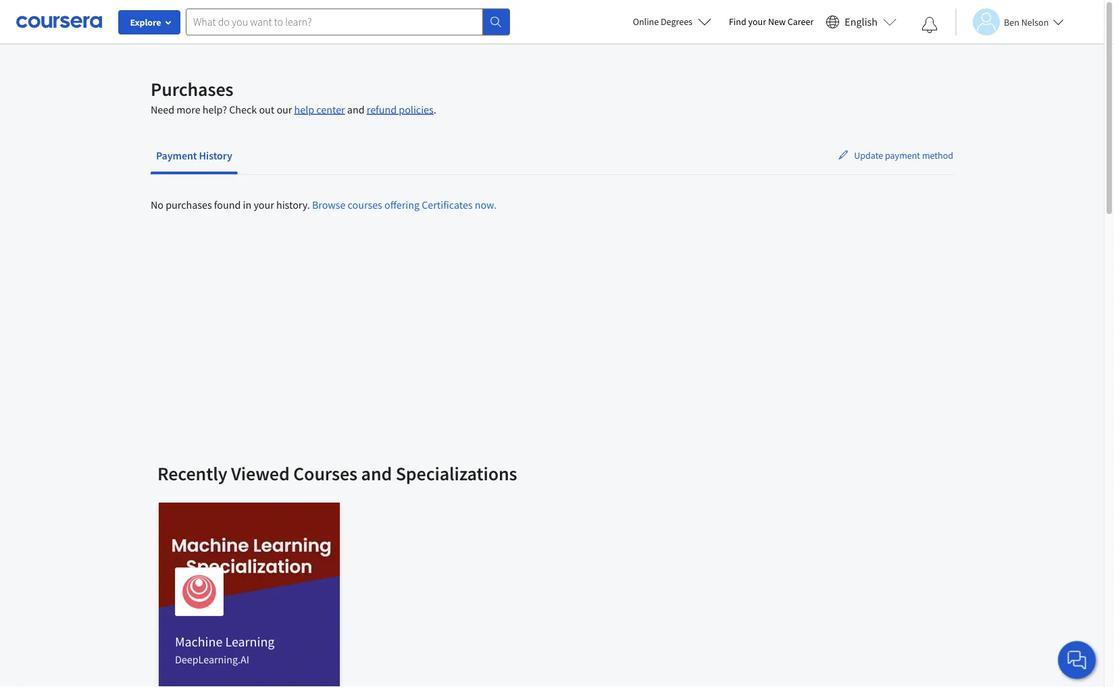 Task type: vqa. For each thing, say whether or not it's contained in the screenshot.
"will"
no



Task type: describe. For each thing, give the bounding box(es) containing it.
browse courses offering certificates now. link
[[312, 198, 497, 212]]

english
[[845, 15, 878, 29]]

payment
[[885, 149, 921, 162]]

online
[[633, 16, 659, 28]]

offering
[[385, 198, 420, 212]]

policies
[[399, 103, 434, 116]]

viewed
[[231, 462, 290, 486]]

method
[[922, 149, 954, 162]]

online degrees button
[[622, 7, 722, 36]]

courses
[[348, 198, 382, 212]]

help
[[294, 103, 314, 116]]

chat with us image
[[1066, 649, 1088, 671]]

need
[[151, 103, 174, 116]]

find
[[729, 16, 747, 28]]

ben
[[1004, 16, 1020, 28]]

degrees
[[661, 16, 693, 28]]

help?
[[203, 103, 227, 116]]

certificates
[[422, 198, 473, 212]]

history.
[[276, 198, 310, 212]]

purchases
[[151, 77, 233, 101]]

nelson
[[1022, 16, 1049, 28]]

help center link
[[294, 103, 345, 116]]

specializations
[[396, 462, 517, 486]]

find your new career link
[[722, 14, 821, 30]]

recently viewed courses and specializations carousel element
[[151, 421, 954, 687]]

1 vertical spatial and
[[361, 462, 392, 486]]

explore
[[130, 16, 161, 28]]

payment
[[156, 149, 197, 162]]

What do you want to learn? text field
[[186, 8, 483, 35]]

machine
[[175, 634, 223, 650]]

new
[[768, 16, 786, 28]]



Task type: locate. For each thing, give the bounding box(es) containing it.
and inside purchases need more help? check out our help center and refund policies .
[[347, 103, 365, 116]]

recently
[[157, 462, 227, 486]]

english button
[[821, 0, 902, 44]]

history
[[199, 149, 232, 162]]

our
[[277, 103, 292, 116]]

center
[[316, 103, 345, 116]]

and right courses
[[361, 462, 392, 486]]

show notifications image
[[922, 17, 938, 33]]

None search field
[[186, 8, 510, 35]]

.
[[434, 103, 436, 116]]

payment history
[[156, 149, 232, 162]]

update payment method link
[[838, 149, 954, 163]]

more
[[177, 103, 200, 116]]

career
[[788, 16, 814, 28]]

check
[[229, 103, 257, 116]]

refund
[[367, 103, 397, 116]]

now.
[[475, 198, 497, 212]]

no
[[151, 198, 164, 212]]

machine learning link
[[175, 634, 275, 650]]

0 vertical spatial and
[[347, 103, 365, 116]]

your right the in at the left of page
[[254, 198, 274, 212]]

learning
[[225, 634, 275, 650]]

explore button
[[118, 10, 180, 34]]

deeplearning.ai
[[175, 653, 249, 666]]

1 horizontal spatial your
[[749, 16, 766, 28]]

update payment method
[[854, 149, 954, 162]]

machine learning deeplearning.ai
[[175, 634, 275, 666]]

0 horizontal spatial your
[[254, 198, 274, 212]]

refund policies link
[[367, 103, 434, 116]]

courses
[[293, 462, 358, 486]]

payment history button
[[151, 139, 238, 172]]

ben nelson button
[[956, 8, 1064, 35]]

find your new career
[[729, 16, 814, 28]]

purchases
[[166, 198, 212, 212]]

and
[[347, 103, 365, 116], [361, 462, 392, 486]]

ben nelson
[[1004, 16, 1049, 28]]

no purchases found in your history. browse courses offering certificates now.
[[151, 198, 497, 212]]

your right find
[[749, 16, 766, 28]]

coursera image
[[16, 11, 102, 33]]

recently viewed courses and specializations
[[157, 462, 517, 486]]

update
[[854, 149, 883, 162]]

0 vertical spatial your
[[749, 16, 766, 28]]

found
[[214, 198, 241, 212]]

and right center
[[347, 103, 365, 116]]

1 vertical spatial your
[[254, 198, 274, 212]]

in
[[243, 198, 252, 212]]

your
[[749, 16, 766, 28], [254, 198, 274, 212]]

browse
[[312, 198, 346, 212]]

online degrees
[[633, 16, 693, 28]]

purchases need more help? check out our help center and refund policies .
[[151, 77, 436, 116]]

out
[[259, 103, 275, 116]]



